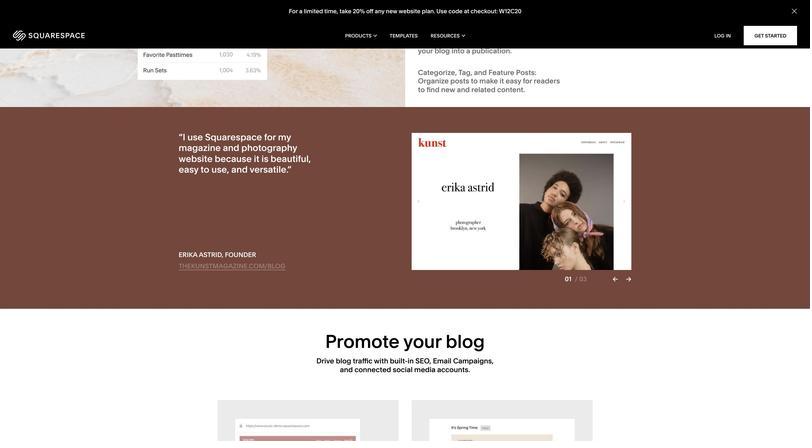 Task type: describe. For each thing, give the bounding box(es) containing it.
turn
[[559, 38, 573, 47]]

particular
[[500, 38, 532, 47]]

magazine
[[179, 142, 221, 153]]

erika astrid, founder
[[179, 251, 256, 259]]

use
[[437, 8, 447, 15]]

for a limited time, take 20% off any new website plan. use code at checkout: w12c20
[[289, 8, 522, 15]]

get
[[755, 33, 765, 39]]

to left make
[[471, 77, 478, 86]]

resources
[[431, 33, 460, 39]]

squarespace
[[205, 132, 262, 143]]

accounts.
[[438, 366, 471, 375]]

traffic
[[353, 357, 373, 366]]

log
[[715, 33, 725, 39]]

thekunstmagazine.com/blog
[[179, 263, 286, 270]]

for inside "i use squarespace for my magazine and photography website because it is beautiful, easy to use, and versatile."
[[264, 132, 276, 143]]

use,
[[212, 164, 229, 175]]

templates
[[390, 33, 418, 39]]

/
[[575, 276, 578, 283]]

products button
[[345, 23, 377, 49]]

into
[[452, 47, 465, 55]]

add
[[418, 30, 433, 38]]

to inside "i use squarespace for my magazine and photography website because it is beautiful, easy to use, and versatile."
[[201, 164, 210, 175]]

and up use,
[[223, 142, 240, 153]]

versatile."
[[250, 164, 292, 175]]

with inside drive blog traffic with built-in seo, email campaigns, and connected social media accounts.
[[374, 357, 389, 366]]

built-
[[390, 357, 408, 366]]

individual
[[494, 30, 527, 38]]

publication.
[[472, 47, 512, 55]]

easy inside "i use squarespace for my magazine and photography website because it is beautiful, easy to use, and versatile."
[[179, 164, 199, 175]]

checkout:
[[471, 8, 498, 15]]

and inside add contributors with individual permissions and set posts to go live on a particular date to turn your blog into a publication.
[[572, 30, 584, 38]]

photography
[[242, 142, 297, 153]]

in
[[408, 357, 414, 366]]

media
[[415, 366, 436, 375]]

make
[[480, 77, 499, 86]]

w12c20
[[499, 8, 522, 15]]

/ 03
[[575, 276, 587, 283]]

is
[[262, 153, 269, 164]]

and down "tag,"
[[457, 85, 470, 94]]

new inside the "categorize, tag, and feature posts: organize posts to make it easy for readers to find new and  related content."
[[442, 85, 456, 94]]

promote
[[326, 331, 400, 353]]

beautiful,
[[271, 153, 311, 164]]

get started
[[755, 33, 787, 39]]

permissions
[[528, 30, 570, 38]]

promote your blog
[[326, 331, 485, 353]]

go
[[459, 38, 468, 47]]

in
[[727, 33, 732, 39]]

with inside add contributors with individual permissions and set posts to go live on a particular date to turn your blog into a publication.
[[478, 30, 492, 38]]

track analytics image
[[138, 0, 267, 80]]

and right use,
[[232, 164, 248, 175]]

it inside the "categorize, tag, and feature posts: organize posts to make it easy for readers to find new and  related content."
[[500, 77, 505, 86]]

seo ui image
[[218, 401, 399, 442]]

off
[[366, 8, 374, 15]]

astrid,
[[199, 251, 224, 259]]

squarespace logo image
[[13, 30, 85, 41]]

live
[[470, 38, 482, 47]]

tag,
[[459, 68, 473, 77]]

to left find
[[418, 85, 425, 94]]

my
[[278, 132, 291, 143]]

easy inside the "categorize, tag, and feature posts: organize posts to make it easy for readers to find new and  related content."
[[506, 77, 522, 86]]

contributors
[[434, 30, 476, 38]]

and right "tag,"
[[474, 68, 487, 77]]

because
[[215, 153, 252, 164]]

posts inside the "categorize, tag, and feature posts: organize posts to make it easy for readers to find new and  related content."
[[451, 77, 470, 86]]



Task type: vqa. For each thing, say whether or not it's contained in the screenshot.
the bottommost website
yes



Task type: locate. For each thing, give the bounding box(es) containing it.
your up the seo,
[[404, 331, 442, 353]]

← button
[[613, 276, 619, 283]]

0 vertical spatial your
[[418, 47, 433, 55]]

any
[[375, 8, 385, 15]]

plan.
[[422, 8, 436, 15]]

thekunstmagazine.com/blog link
[[179, 263, 286, 271]]

posts right the set
[[430, 38, 449, 47]]

date
[[534, 38, 549, 47]]

posts:
[[517, 68, 537, 77]]

1 vertical spatial with
[[374, 357, 389, 366]]

and left traffic
[[340, 366, 353, 375]]

social
[[393, 366, 413, 375]]

→
[[627, 276, 632, 283]]

2 horizontal spatial a
[[494, 38, 498, 47]]

with up publication.
[[478, 30, 492, 38]]

website
[[399, 8, 421, 15], [179, 153, 213, 164]]

squarespace logo link
[[13, 30, 170, 41]]

a right 'on'
[[494, 38, 498, 47]]

email
[[433, 357, 452, 366]]

1 horizontal spatial it
[[500, 77, 505, 86]]

and
[[572, 30, 584, 38], [474, 68, 487, 77], [457, 85, 470, 94], [223, 142, 240, 153], [232, 164, 248, 175], [340, 366, 353, 375]]

for
[[289, 8, 298, 15]]

0 horizontal spatial a
[[299, 8, 303, 15]]

your
[[418, 47, 433, 55], [404, 331, 442, 353]]

1 vertical spatial new
[[442, 85, 456, 94]]

find
[[427, 85, 440, 94]]

for left my
[[264, 132, 276, 143]]

1 vertical spatial blog
[[446, 331, 485, 353]]

easy right make
[[506, 77, 522, 86]]

at
[[464, 8, 470, 15]]

founder
[[225, 251, 256, 259]]

limited
[[304, 8, 323, 15]]

0 horizontal spatial website
[[179, 153, 213, 164]]

1 vertical spatial website
[[179, 153, 213, 164]]

03
[[580, 276, 587, 283]]

with
[[478, 30, 492, 38], [374, 357, 389, 366]]

connected
[[355, 366, 392, 375]]

1 vertical spatial it
[[254, 153, 260, 164]]

related
[[472, 85, 496, 94]]

new right any
[[386, 8, 398, 15]]

email design image
[[412, 401, 593, 442]]

to
[[451, 38, 458, 47], [551, 38, 558, 47], [471, 77, 478, 86], [418, 85, 425, 94], [201, 164, 210, 175]]

easy down magazine
[[179, 164, 199, 175]]

posts inside add contributors with individual permissions and set posts to go live on a particular date to turn your blog into a publication.
[[430, 38, 449, 47]]

time,
[[325, 8, 338, 15]]

it right make
[[500, 77, 505, 86]]

0 vertical spatial blog
[[435, 47, 450, 55]]

new
[[386, 8, 398, 15], [442, 85, 456, 94]]

0 horizontal spatial it
[[254, 153, 260, 164]]

content.
[[498, 85, 526, 94]]

to left use,
[[201, 164, 210, 175]]

1 vertical spatial posts
[[451, 77, 470, 86]]

1 vertical spatial for
[[264, 132, 276, 143]]

on
[[483, 38, 492, 47]]

new right find
[[442, 85, 456, 94]]

blog down resources
[[435, 47, 450, 55]]

for
[[523, 77, 533, 86], [264, 132, 276, 143]]

20%
[[353, 8, 365, 15]]

started
[[766, 33, 787, 39]]

erika's site preview image
[[412, 133, 632, 270]]

feature
[[489, 68, 515, 77]]

1 horizontal spatial new
[[442, 85, 456, 94]]

organize
[[418, 77, 449, 86]]

posts
[[430, 38, 449, 47], [451, 77, 470, 86]]

01
[[565, 276, 572, 283]]

website inside "i use squarespace for my magazine and photography website because it is beautiful, easy to use, and versatile."
[[179, 153, 213, 164]]

to left go
[[451, 38, 458, 47]]

use
[[188, 132, 203, 143]]

blog inside add contributors with individual permissions and set posts to go live on a particular date to turn your blog into a publication.
[[435, 47, 450, 55]]

take
[[340, 8, 352, 15]]

blog inside drive blog traffic with built-in seo, email campaigns, and connected social media accounts.
[[336, 357, 352, 366]]

a right for
[[299, 8, 303, 15]]

2 vertical spatial blog
[[336, 357, 352, 366]]

0 vertical spatial posts
[[430, 38, 449, 47]]

it
[[500, 77, 505, 86], [254, 153, 260, 164]]

blog up "campaigns,"
[[446, 331, 485, 353]]

1 horizontal spatial with
[[478, 30, 492, 38]]

products
[[345, 33, 372, 39]]

"i use squarespace for my magazine and photography website because it is beautiful, easy to use, and versatile."
[[179, 132, 311, 175]]

0 horizontal spatial with
[[374, 357, 389, 366]]

posts left 'related'
[[451, 77, 470, 86]]

→ button
[[627, 276, 632, 283]]

0 vertical spatial with
[[478, 30, 492, 38]]

for inside the "categorize, tag, and feature posts: organize posts to make it easy for readers to find new and  related content."
[[523, 77, 533, 86]]

categorize, tag, and feature posts: organize posts to make it easy for readers to find new and  related content.
[[418, 68, 561, 94]]

0 horizontal spatial easy
[[179, 164, 199, 175]]

blog right drive at the left of the page
[[336, 357, 352, 366]]

your down add at right
[[418, 47, 433, 55]]

easy
[[506, 77, 522, 86], [179, 164, 199, 175]]

a right into
[[467, 47, 471, 55]]

log             in
[[715, 33, 732, 39]]

beach sand background image
[[0, 0, 405, 107]]

0 vertical spatial website
[[399, 8, 421, 15]]

it left the is
[[254, 153, 260, 164]]

erika
[[179, 251, 198, 259]]

get started link
[[745, 26, 798, 45]]

website left plan.
[[399, 8, 421, 15]]

readers
[[534, 77, 561, 86]]

website down use
[[179, 153, 213, 164]]

0 horizontal spatial for
[[264, 132, 276, 143]]

and right "permissions"
[[572, 30, 584, 38]]

"i
[[179, 132, 186, 143]]

seo,
[[416, 357, 432, 366]]

drive blog traffic with built-in seo, email campaigns, and connected social media accounts.
[[317, 357, 494, 375]]

blog
[[435, 47, 450, 55], [446, 331, 485, 353], [336, 357, 352, 366]]

1 horizontal spatial easy
[[506, 77, 522, 86]]

1 horizontal spatial for
[[523, 77, 533, 86]]

0 vertical spatial easy
[[506, 77, 522, 86]]

categorize,
[[418, 68, 457, 77]]

add contributors with individual permissions and set posts to go live on a particular date to turn your blog into a publication.
[[418, 30, 584, 55]]

0 vertical spatial it
[[500, 77, 505, 86]]

1 vertical spatial your
[[404, 331, 442, 353]]

with left built- in the bottom of the page
[[374, 357, 389, 366]]

code
[[449, 8, 463, 15]]

for left readers
[[523, 77, 533, 86]]

0 vertical spatial for
[[523, 77, 533, 86]]

templates link
[[390, 23, 418, 49]]

1 vertical spatial easy
[[179, 164, 199, 175]]

log             in link
[[715, 33, 732, 39]]

1 horizontal spatial a
[[467, 47, 471, 55]]

0 horizontal spatial posts
[[430, 38, 449, 47]]

0 horizontal spatial new
[[386, 8, 398, 15]]

campaigns,
[[454, 357, 494, 366]]

and inside drive blog traffic with built-in seo, email campaigns, and connected social media accounts.
[[340, 366, 353, 375]]

1 horizontal spatial posts
[[451, 77, 470, 86]]

0 vertical spatial new
[[386, 8, 398, 15]]

a
[[299, 8, 303, 15], [494, 38, 498, 47], [467, 47, 471, 55]]

resources button
[[431, 23, 465, 49]]

←
[[613, 276, 619, 283]]

to left "turn"
[[551, 38, 558, 47]]

your inside add contributors with individual permissions and set posts to go live on a particular date to turn your blog into a publication.
[[418, 47, 433, 55]]

1 horizontal spatial website
[[399, 8, 421, 15]]

set
[[418, 38, 429, 47]]

drive
[[317, 357, 335, 366]]

it inside "i use squarespace for my magazine and photography website because it is beautiful, easy to use, and versatile."
[[254, 153, 260, 164]]



